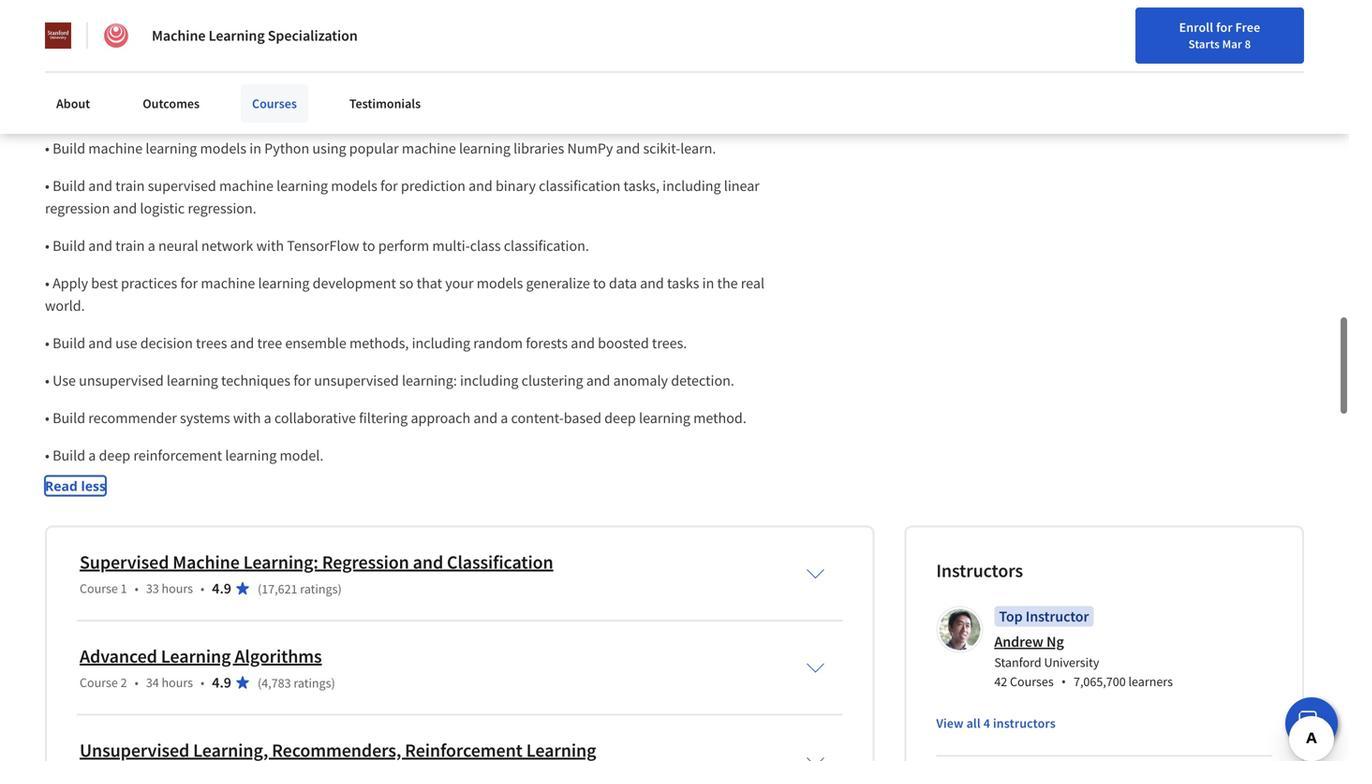 Task type: locate. For each thing, give the bounding box(es) containing it.
2 vertical spatial including
[[460, 371, 519, 390]]

a up less
[[88, 446, 96, 465]]

regression.
[[188, 199, 256, 218]]

4.9 for learning
[[212, 674, 231, 692]]

to left 'data'
[[593, 274, 606, 293]]

build up read less button
[[53, 446, 85, 465]]

machine up course 1 • 33 hours • at the bottom left
[[173, 551, 240, 574]]

) for algorithms
[[331, 675, 335, 692]]

development
[[313, 274, 396, 293]]

1 vertical spatial deep
[[99, 446, 130, 465]]

build up apply
[[53, 237, 85, 255]]

models up supervised
[[200, 139, 246, 158]]

( down the algorithms on the bottom left of the page
[[258, 675, 262, 692]]

use
[[53, 371, 76, 390]]

0 horizontal spatial deep
[[99, 446, 130, 465]]

practices
[[121, 274, 177, 293]]

2 build from the top
[[53, 177, 85, 195]]

techniques
[[221, 371, 291, 390]]

0 vertical spatial train
[[115, 177, 145, 195]]

including down learn.
[[663, 177, 721, 195]]

1 horizontal spatial courses
[[1010, 674, 1054, 690]]

0 vertical spatial hours
[[162, 580, 193, 597]]

in left python
[[249, 139, 261, 158]]

4.9 down advanced learning algorithms link
[[212, 674, 231, 692]]

content-
[[511, 409, 564, 428]]

and right 'regression'
[[413, 551, 443, 574]]

neural
[[158, 237, 198, 255]]

) right 4,783
[[331, 675, 335, 692]]

machine inside the "• apply best practices for machine learning development so that your models generalize to data and tasks in the real world."
[[201, 274, 255, 293]]

1 vertical spatial including
[[412, 334, 470, 353]]

0 vertical spatial ratings
[[300, 581, 338, 598]]

and right the forests
[[571, 334, 595, 353]]

1 vertical spatial to
[[593, 274, 606, 293]]

unsupervised down the • build and use decision trees and tree ensemble methods, including random forests and boosted trees.
[[314, 371, 399, 390]]

build for • build a deep reinforcement learning model.
[[53, 446, 85, 465]]

( down the learning:
[[258, 581, 262, 598]]

0 vertical spatial )
[[338, 581, 342, 598]]

coursera image
[[22, 15, 141, 45]]

1 vertical spatial courses
[[1010, 674, 1054, 690]]

1 horizontal spatial deep
[[604, 409, 636, 428]]

learners
[[1128, 674, 1173, 690]]

1 course from the top
[[80, 580, 118, 597]]

machine up specialization,
[[152, 26, 206, 45]]

1 horizontal spatial unsupervised
[[314, 371, 399, 390]]

2 4.9 from the top
[[212, 674, 231, 692]]

multi-
[[432, 237, 470, 255]]

top instructor andrew ng stanford university 42 courses • 7,065,700 learners
[[994, 608, 1173, 691]]

course left 2
[[80, 675, 118, 691]]

a left content-
[[501, 409, 508, 428]]

0 horizontal spatial to
[[362, 237, 375, 255]]

2 vertical spatial models
[[477, 274, 523, 293]]

machine down network
[[201, 274, 255, 293]]

in inside the "• apply best practices for machine learning development so that your models generalize to data and tasks in the real world."
[[702, 274, 714, 293]]

1
[[120, 580, 127, 597]]

method.
[[693, 409, 747, 428]]

build for • build machine learning models in python using popular machine learning libraries numpy and scikit-learn.
[[53, 139, 85, 158]]

and right approach
[[473, 409, 498, 428]]

1 horizontal spatial in
[[702, 274, 714, 293]]

deep up less
[[99, 446, 130, 465]]

1 vertical spatial the
[[717, 274, 738, 293]]

• build machine learning models in python using popular machine learning libraries numpy and scikit-learn.
[[45, 139, 716, 158]]

using
[[312, 139, 346, 158]]

and inside the "• apply best practices for machine learning development so that your models generalize to data and tasks in the real world."
[[640, 274, 664, 293]]

1 vertical spatial train
[[115, 237, 145, 255]]

the right by
[[64, 64, 84, 83]]

• inside the "• apply best practices for machine learning development so that your models generalize to data and tasks in the real world."
[[45, 274, 50, 293]]

1 vertical spatial course
[[80, 675, 118, 691]]

learning down the • build and train a neural network with tensorflow to perform multi-class classification.
[[258, 274, 310, 293]]

learning inside • build and train supervised machine learning models for prediction and binary classification tasks, including linear regression and logistic regression.
[[277, 177, 328, 195]]

decision
[[140, 334, 193, 353]]

train up the practices
[[115, 237, 145, 255]]

build
[[53, 139, 85, 158], [53, 177, 85, 195], [53, 237, 85, 255], [53, 334, 85, 353], [53, 409, 85, 428], [53, 446, 85, 465]]

learning up you on the left top of the page
[[209, 26, 265, 45]]

for up mar
[[1216, 19, 1233, 36]]

0 vertical spatial 4.9
[[212, 579, 231, 598]]

with down techniques at the left of page
[[233, 409, 261, 428]]

ratings right 4,783
[[294, 675, 331, 692]]

1 build from the top
[[53, 139, 85, 158]]

train
[[115, 177, 145, 195], [115, 237, 145, 255]]

and right 'data'
[[640, 274, 664, 293]]

learning up supervised
[[146, 139, 197, 158]]

ratings for learning:
[[300, 581, 338, 598]]

0 horizontal spatial in
[[249, 139, 261, 158]]

network
[[201, 237, 253, 255]]

learning up course 2 • 34 hours •
[[161, 645, 231, 668]]

0 vertical spatial including
[[663, 177, 721, 195]]

learning up systems
[[167, 371, 218, 390]]

0 horizontal spatial unsupervised
[[79, 371, 164, 390]]

ratings
[[300, 581, 338, 598], [294, 675, 331, 692]]

0 horizontal spatial courses
[[252, 95, 297, 112]]

1 vertical spatial hours
[[162, 675, 193, 691]]

to
[[362, 237, 375, 255], [593, 274, 606, 293]]

hours for learning
[[162, 675, 193, 691]]

courses down stanford
[[1010, 674, 1054, 690]]

specialization
[[268, 26, 358, 45]]

0 horizontal spatial )
[[331, 675, 335, 692]]

for inside the "• apply best practices for machine learning development so that your models generalize to data and tasks in the real world."
[[180, 274, 198, 293]]

6 build from the top
[[53, 446, 85, 465]]

and left "use"
[[88, 334, 112, 353]]

learning for advanced
[[161, 645, 231, 668]]

build for • build and train supervised machine learning models for prediction and binary classification tasks, including linear regression and logistic regression.
[[53, 177, 85, 195]]

• build a deep reinforcement learning model.
[[45, 446, 324, 465]]

machine inside • build and train supervised machine learning models for prediction and binary classification tasks, including linear regression and logistic regression.
[[219, 177, 274, 195]]

learning up the of
[[96, 27, 151, 45]]

1 vertical spatial models
[[331, 177, 377, 195]]

menu item
[[1013, 19, 1134, 80]]

0 horizontal spatial the
[[64, 64, 84, 83]]

course
[[80, 580, 118, 597], [80, 675, 118, 691]]

for down neural
[[180, 274, 198, 293]]

ratings down supervised machine learning: regression and classification on the bottom of page
[[300, 581, 338, 598]]

all
[[966, 715, 981, 732]]

build down world.
[[53, 334, 85, 353]]

1 4.9 from the top
[[212, 579, 231, 598]]

hours right 34
[[162, 675, 193, 691]]

1 vertical spatial (
[[258, 675, 262, 692]]

apply
[[53, 274, 88, 293]]

trees
[[196, 334, 227, 353]]

) down supervised machine learning: regression and classification 'link'
[[338, 581, 342, 598]]

2 train from the top
[[115, 237, 145, 255]]

instructors
[[993, 715, 1056, 732]]

build up the regression
[[53, 177, 85, 195]]

2
[[120, 675, 127, 691]]

by the end of this specialization, you will be ready to:
[[45, 64, 375, 83]]

1 vertical spatial 4.9
[[212, 674, 231, 692]]

machine up regression.
[[219, 177, 274, 195]]

a
[[148, 237, 155, 255], [264, 409, 271, 428], [501, 409, 508, 428], [88, 446, 96, 465]]

that
[[417, 274, 442, 293]]

0 vertical spatial machine
[[152, 26, 206, 45]]

0 vertical spatial courses
[[252, 95, 297, 112]]

for down • build machine learning models in python using popular machine learning libraries numpy and scikit-learn.
[[380, 177, 398, 195]]

1 horizontal spatial )
[[338, 581, 342, 598]]

7,065,700
[[1074, 674, 1126, 690]]

and left logistic
[[113, 199, 137, 218]]

train for a
[[115, 237, 145, 255]]

0 vertical spatial the
[[64, 64, 84, 83]]

including down 'random'
[[460, 371, 519, 390]]

0 vertical spatial in
[[249, 139, 261, 158]]

real
[[741, 274, 765, 293]]

courses
[[252, 95, 297, 112], [1010, 674, 1054, 690]]

4 build from the top
[[53, 334, 85, 353]]

2 course from the top
[[80, 675, 118, 691]]

course for supervised machine learning: regression and classification
[[80, 580, 118, 597]]

4.9
[[212, 579, 231, 598], [212, 674, 231, 692]]

tasks
[[667, 274, 699, 293]]

learning
[[146, 139, 197, 158], [459, 139, 511, 158], [277, 177, 328, 195], [258, 274, 310, 293], [167, 371, 218, 390], [639, 409, 690, 428], [225, 446, 277, 465]]

for up collaborative
[[293, 371, 311, 390]]

33
[[146, 580, 159, 597]]

models inside • build and train supervised machine learning models for prediction and binary classification tasks, including linear regression and logistic regression.
[[331, 177, 377, 195]]

2 ( from the top
[[258, 675, 262, 692]]

build down use
[[53, 409, 85, 428]]

build down about 'link'
[[53, 139, 85, 158]]

34
[[146, 675, 159, 691]]

1 train from the top
[[115, 177, 145, 195]]

anomaly
[[613, 371, 668, 390]]

scikit-
[[643, 139, 680, 158]]

1 vertical spatial ratings
[[294, 675, 331, 692]]

unsupervised down "use"
[[79, 371, 164, 390]]

courses down you on the left top of the page
[[252, 95, 297, 112]]

courses inside the 'courses' link
[[252, 95, 297, 112]]

your
[[445, 274, 474, 293]]

(
[[258, 581, 262, 598], [258, 675, 262, 692]]

3 build from the top
[[53, 237, 85, 255]]

with right network
[[256, 237, 284, 255]]

in right tasks
[[702, 274, 714, 293]]

( 4,783 ratings )
[[258, 675, 335, 692]]

machine up prediction
[[402, 139, 456, 158]]

so
[[399, 274, 414, 293]]

numpy
[[567, 139, 613, 158]]

to:
[[359, 64, 375, 83]]

0 vertical spatial models
[[200, 139, 246, 158]]

4.9 left 17,621
[[212, 579, 231, 598]]

0 vertical spatial deep
[[604, 409, 636, 428]]

models down class
[[477, 274, 523, 293]]

for inside • build and train supervised machine learning models for prediction and binary classification tasks, including linear regression and logistic regression.
[[380, 177, 398, 195]]

train up logistic
[[115, 177, 145, 195]]

0 vertical spatial (
[[258, 581, 262, 598]]

free
[[1235, 19, 1261, 36]]

deep right based
[[604, 409, 636, 428]]

ratings for algorithms
[[294, 675, 331, 692]]

hours right 33
[[162, 580, 193, 597]]

methods,
[[349, 334, 409, 353]]

models
[[200, 139, 246, 158], [331, 177, 377, 195], [477, 274, 523, 293]]

1 horizontal spatial the
[[717, 274, 738, 293]]

models down the popular
[[331, 177, 377, 195]]

1 horizontal spatial models
[[331, 177, 377, 195]]

1 ( from the top
[[258, 581, 262, 598]]

1 vertical spatial )
[[331, 675, 335, 692]]

• build recommender systems with a collaborative filtering approach and a content-based deep learning method.
[[45, 409, 747, 428]]

prediction
[[401, 177, 466, 195]]

classification.
[[504, 237, 589, 255]]

0 vertical spatial course
[[80, 580, 118, 597]]

learning for machine
[[209, 26, 265, 45]]

a left neural
[[148, 237, 155, 255]]

course left 1
[[80, 580, 118, 597]]

advanced
[[80, 645, 157, 668]]

ng
[[1047, 633, 1064, 652]]

instructors
[[936, 559, 1023, 583]]

None search field
[[267, 12, 576, 49]]

2 hours from the top
[[162, 675, 193, 691]]

regression
[[45, 199, 110, 218]]

build inside • build and train supervised machine learning models for prediction and binary classification tasks, including linear regression and logistic regression.
[[53, 177, 85, 195]]

4,783
[[262, 675, 291, 692]]

train inside • build and train supervised machine learning models for prediction and binary classification tasks, including linear regression and logistic regression.
[[115, 177, 145, 195]]

classification
[[447, 551, 553, 574]]

1 hours from the top
[[162, 580, 193, 597]]

the left real
[[717, 274, 738, 293]]

to left perform
[[362, 237, 375, 255]]

random
[[473, 334, 523, 353]]

4.9 for machine
[[212, 579, 231, 598]]

learning:
[[402, 371, 457, 390]]

course 2 • 34 hours •
[[80, 675, 205, 691]]

1 horizontal spatial to
[[593, 274, 606, 293]]

enroll
[[1179, 19, 1213, 36]]

class
[[470, 237, 501, 255]]

the inside the "• apply best practices for machine learning development so that your models generalize to data and tasks in the real world."
[[717, 274, 738, 293]]

5 build from the top
[[53, 409, 85, 428]]

learning down python
[[277, 177, 328, 195]]

1 vertical spatial in
[[702, 274, 714, 293]]

2 horizontal spatial models
[[477, 274, 523, 293]]

0 horizontal spatial models
[[200, 139, 246, 158]]

including up learning:
[[412, 334, 470, 353]]

in
[[249, 139, 261, 158], [702, 274, 714, 293]]



Task type: vqa. For each thing, say whether or not it's contained in the screenshot.
THE MAY
no



Task type: describe. For each thing, give the bounding box(es) containing it.
ensemble
[[285, 334, 346, 353]]

a down techniques at the left of page
[[264, 409, 271, 428]]

1 vertical spatial with
[[233, 409, 261, 428]]

collaborative
[[274, 409, 356, 428]]

filtering
[[359, 409, 408, 428]]

courses inside 'top instructor andrew ng stanford university 42 courses • 7,065,700 learners'
[[1010, 674, 1054, 690]]

andrew ng image
[[939, 609, 980, 651]]

17,621
[[262, 581, 297, 598]]

university
[[1044, 654, 1099, 671]]

including inside • build and train supervised machine learning models for prediction and binary classification tasks, including linear regression and logistic regression.
[[663, 177, 721, 195]]

build for • build and train a neural network with tensorflow to perform multi-class classification.
[[53, 237, 85, 255]]

testimonials link
[[338, 84, 432, 123]]

deeplearning.ai image
[[103, 22, 129, 49]]

popular
[[349, 139, 399, 158]]

read less
[[45, 477, 106, 495]]

view
[[936, 715, 964, 732]]

train for supervised
[[115, 177, 145, 195]]

classification
[[539, 177, 621, 195]]

boosted
[[598, 334, 649, 353]]

enroll for free starts mar 8
[[1179, 19, 1261, 52]]

learning left model.
[[225, 446, 277, 465]]

clustering
[[522, 371, 583, 390]]

starts
[[1189, 37, 1220, 52]]

• build and train a neural network with tensorflow to perform multi-class classification.
[[45, 237, 589, 255]]

2 unsupervised from the left
[[314, 371, 399, 390]]

stanford
[[994, 654, 1042, 671]]

read less button
[[45, 476, 106, 496]]

stanford university image
[[45, 22, 71, 49]]

and up the regression
[[88, 177, 112, 195]]

detection.
[[671, 371, 734, 390]]

andrew
[[994, 633, 1044, 652]]

( for algorithms
[[258, 675, 262, 692]]

learning:
[[243, 551, 318, 574]]

• apply best practices for machine learning development so that your models generalize to data and tasks in the real world.
[[45, 274, 768, 315]]

outcomes
[[143, 95, 200, 112]]

and up based
[[586, 371, 610, 390]]

• build and use decision trees and tree ensemble methods, including random forests and boosted trees.
[[45, 334, 687, 353]]

• inside • build and train supervised machine learning models for prediction and binary classification tasks, including linear regression and logistic regression.
[[45, 177, 50, 195]]

this
[[130, 64, 153, 83]]

mar
[[1222, 37, 1242, 52]]

build for • build recommender systems with a collaborative filtering approach and a content-based deep learning method.
[[53, 409, 85, 428]]

less
[[81, 477, 106, 495]]

applied
[[45, 27, 93, 45]]

specialization,
[[156, 64, 247, 83]]

perform
[[378, 237, 429, 255]]

systems
[[180, 409, 230, 428]]

learn.
[[680, 139, 716, 158]]

learning for applied
[[96, 27, 151, 45]]

applied learning project
[[45, 27, 198, 45]]

logistic
[[140, 199, 185, 218]]

build for • build and use decision trees and tree ensemble methods, including random forests and boosted trees.
[[53, 334, 85, 353]]

instructor
[[1026, 608, 1089, 626]]

supervised machine learning: regression and classification link
[[80, 551, 553, 574]]

( 17,621 ratings )
[[258, 581, 342, 598]]

end
[[87, 64, 111, 83]]

and left the binary at the left of the page
[[469, 177, 493, 195]]

andrew ng link
[[994, 633, 1064, 652]]

view all 4 instructors
[[936, 715, 1056, 732]]

read
[[45, 477, 78, 495]]

hours for machine
[[162, 580, 193, 597]]

be
[[302, 64, 317, 83]]

reinforcement
[[133, 446, 222, 465]]

view all 4 instructors button
[[936, 714, 1056, 733]]

approach
[[411, 409, 470, 428]]

tree
[[257, 334, 282, 353]]

advanced learning algorithms link
[[80, 645, 322, 668]]

project
[[154, 27, 198, 45]]

by
[[45, 64, 61, 83]]

) for learning:
[[338, 581, 342, 598]]

python
[[264, 139, 309, 158]]

of
[[114, 64, 127, 83]]

to inside the "• apply best practices for machine learning development so that your models generalize to data and tasks in the real world."
[[593, 274, 606, 293]]

machine learning specialization
[[152, 26, 358, 45]]

0 vertical spatial to
[[362, 237, 375, 255]]

algorithms
[[235, 645, 322, 668]]

advanced learning algorithms
[[80, 645, 322, 668]]

forests
[[526, 334, 568, 353]]

binary
[[496, 177, 536, 195]]

• inside 'top instructor andrew ng stanford university 42 courses • 7,065,700 learners'
[[1061, 673, 1066, 691]]

4
[[984, 715, 990, 732]]

course 1 • 33 hours •
[[80, 580, 205, 597]]

world.
[[45, 296, 85, 315]]

and up the best
[[88, 237, 112, 255]]

( for learning:
[[258, 581, 262, 598]]

learning inside the "• apply best practices for machine learning development so that your models generalize to data and tasks in the real world."
[[258, 274, 310, 293]]

course for advanced learning algorithms
[[80, 675, 118, 691]]

for inside enroll for free starts mar 8
[[1216, 19, 1233, 36]]

• build and train supervised machine learning models for prediction and binary classification tasks, including linear regression and logistic regression.
[[45, 177, 763, 218]]

• use unsupervised learning techniques for unsupervised learning: including clustering and anomaly detection.
[[45, 371, 734, 390]]

1 vertical spatial machine
[[173, 551, 240, 574]]

data
[[609, 274, 637, 293]]

courses link
[[241, 84, 308, 123]]

supervised
[[148, 177, 216, 195]]

testimonials
[[349, 95, 421, 112]]

generalize
[[526, 274, 590, 293]]

learning up the binary at the left of the page
[[459, 139, 511, 158]]

tasks,
[[624, 177, 660, 195]]

models inside the "• apply best practices for machine learning development so that your models generalize to data and tasks in the real world."
[[477, 274, 523, 293]]

and left 'tree'
[[230, 334, 254, 353]]

recommender
[[88, 409, 177, 428]]

top
[[999, 608, 1023, 626]]

42
[[994, 674, 1007, 690]]

8
[[1245, 37, 1251, 52]]

0 vertical spatial with
[[256, 237, 284, 255]]

and left scikit- on the top
[[616, 139, 640, 158]]

model.
[[280, 446, 324, 465]]

trees.
[[652, 334, 687, 353]]

chat with us image
[[1297, 709, 1327, 739]]

1 unsupervised from the left
[[79, 371, 164, 390]]

machine down about 'link'
[[88, 139, 143, 158]]

learning down anomaly
[[639, 409, 690, 428]]

regression
[[322, 551, 409, 574]]

best
[[91, 274, 118, 293]]



